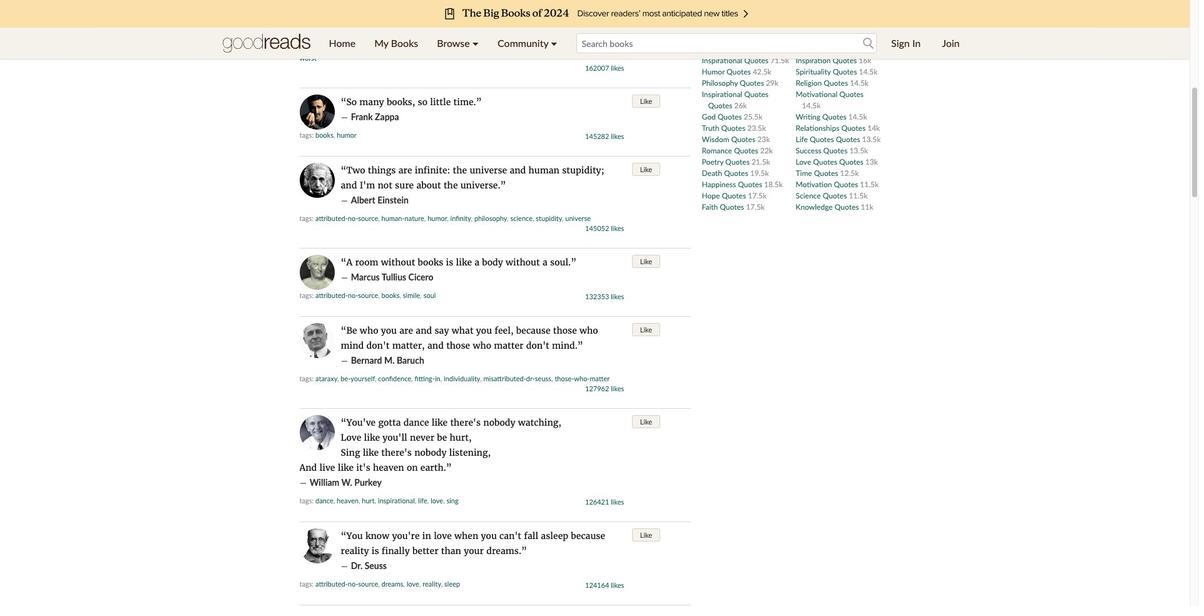 Task type: vqa. For each thing, say whether or not it's contained in the screenshot.


Task type: locate. For each thing, give the bounding box(es) containing it.
1 vertical spatial humor link
[[428, 214, 447, 222]]

0 vertical spatial books link
[[316, 131, 334, 139]]

4 tags: from the top
[[300, 291, 314, 299]]

1 vertical spatial universe
[[566, 214, 591, 222]]

romance quotes link
[[702, 146, 761, 155]]

relationships quotes link
[[796, 123, 868, 132]]

no-
[[348, 45, 358, 53], [348, 214, 358, 222], [348, 291, 358, 299], [348, 580, 358, 588]]

13.5k up 13k
[[850, 146, 869, 155]]

2 horizontal spatial love
[[796, 157, 812, 166]]

albert einstein image
[[300, 163, 335, 198]]

philosophy quotes link
[[702, 78, 766, 87]]

1 vertical spatial is
[[372, 545, 379, 557]]

like
[[641, 97, 653, 105], [641, 165, 653, 173], [641, 257, 653, 266], [641, 326, 653, 334], [641, 418, 653, 426], [641, 531, 653, 539]]

heaven inside "you've gotta dance like there's nobody watching, love like you'll never be hurt, sing like there's nobody listening, and live like it's heaven on earth." ― william w. purkey
[[373, 462, 404, 473]]

life right best
[[398, 45, 407, 53]]

source left best
[[358, 45, 378, 53]]

universe up universe."
[[470, 165, 507, 176]]

1 vertical spatial 16k
[[859, 55, 872, 65]]

1 horizontal spatial universe
[[566, 214, 591, 222]]

can't
[[500, 530, 522, 542]]

0 horizontal spatial ▾
[[473, 37, 479, 49]]

is down 'tags: attributed-no-source , human-nature , humor , infinity , philosophy , science , stupidity , universe 145052 likes'
[[446, 257, 454, 268]]

like up it's
[[363, 447, 379, 458]]

fall
[[524, 530, 539, 542]]

bernard m. baruch image
[[300, 323, 335, 358]]

you're
[[392, 530, 420, 542]]

universe
[[470, 165, 507, 176], [566, 214, 591, 222]]

6 like link from the top
[[632, 529, 661, 542]]

attributed-no-source link down albert
[[316, 214, 378, 222]]

who down what
[[473, 340, 492, 351]]

1 likes from the top
[[611, 64, 625, 72]]

inspirational inside the love quotes 95k life quotes 75.5k inspirational quotes 71.5k humor quotes 42.5k philosophy quotes 29k
[[702, 55, 743, 65]]

are
[[399, 165, 412, 176], [400, 325, 413, 336]]

universe inside "two things are infinite: the universe and human stupidity; and i'm not sure about the universe." ― albert einstein
[[470, 165, 507, 176]]

quotes down religion quotes link at the right top of the page
[[840, 89, 864, 99]]

1 horizontal spatial life link
[[418, 497, 428, 505]]

humor link right nature on the top left of the page
[[428, 214, 447, 222]]

17.5k
[[749, 191, 767, 200], [747, 202, 765, 211]]

162007 likes link
[[586, 64, 625, 72]]

humor down "frank" in the left top of the page
[[337, 131, 357, 139]]

― inside "so many books, so little time." ― frank zappa
[[341, 111, 349, 123]]

sleep link
[[445, 580, 460, 588]]

11.5k up 11k
[[849, 191, 868, 200]]

is
[[446, 257, 454, 268], [372, 545, 379, 557]]

2 don't from the left
[[527, 340, 550, 351]]

Search books text field
[[576, 33, 877, 53]]

asleep
[[541, 530, 569, 542]]

god quotes link
[[702, 112, 744, 121]]

attributed- down albert einstein image
[[316, 214, 348, 222]]

1 vertical spatial nobody
[[415, 447, 447, 458]]

1 horizontal spatial matter
[[590, 375, 610, 383]]

0 horizontal spatial books link
[[316, 131, 334, 139]]

than
[[441, 545, 462, 557]]

nobody left watching,
[[484, 417, 516, 428]]

source down albert
[[358, 214, 378, 222]]

stupidity;
[[563, 165, 605, 176]]

dance inside "you've gotta dance like there's nobody watching, love like you'll never be hurt, sing like there's nobody listening, and live like it's heaven on earth." ― william w. purkey
[[404, 417, 429, 428]]

1 horizontal spatial life
[[418, 497, 428, 505]]

likes inside 'tags: attributed-no-source , human-nature , humor , infinity , philosophy , science , stupidity , universe 145052 likes'
[[611, 224, 625, 232]]

13.5k
[[863, 134, 881, 144], [850, 146, 869, 155]]

― marilyn monroe
[[300, 26, 373, 37]]

2 horizontal spatial books
[[418, 257, 444, 268]]

0 vertical spatial is
[[446, 257, 454, 268]]

0 horizontal spatial matter
[[494, 340, 524, 351]]

0 horizontal spatial life
[[398, 45, 407, 53]]

attributed- for tags: attributed-no-source , best , life , love , misattributed-marilyn-monroe , mistakes , out-of-control , truth , worst 162007 likes
[[316, 45, 348, 53]]

0 horizontal spatial humor
[[337, 131, 357, 139]]

0 vertical spatial books
[[316, 131, 334, 139]]

don't up m.
[[367, 340, 390, 351]]

3 like link from the top
[[632, 255, 661, 268]]

0 vertical spatial heaven
[[373, 462, 404, 473]]

life link right best
[[398, 45, 407, 53]]

1 vertical spatial inspirational
[[702, 89, 743, 99]]

death quotes link
[[702, 168, 751, 178]]

1 vertical spatial heaven
[[337, 497, 359, 505]]

love link left reality link
[[407, 580, 420, 588]]

0 horizontal spatial a
[[475, 257, 480, 268]]

1 vertical spatial humor
[[428, 214, 447, 222]]

source for best
[[358, 45, 378, 53]]

0 vertical spatial universe
[[470, 165, 507, 176]]

because right asleep
[[571, 530, 606, 542]]

life up success on the right top of page
[[796, 134, 808, 144]]

life link right inspirational link
[[418, 497, 428, 505]]

▾ inside community ▾ popup button
[[551, 37, 558, 49]]

tags: inside tags: ataraxy , be-yourself , confidence , fitting-in , individuality , misattributed-dr-seuss , those-who-matter 127962 likes
[[300, 375, 314, 383]]

5 tags: from the top
[[300, 375, 314, 383]]

0 horizontal spatial nobody
[[415, 447, 447, 458]]

science quotes link
[[796, 191, 849, 200]]

1 like from the top
[[641, 97, 653, 105]]

attributed- inside tags: attributed-no-source , best , life , love , misattributed-marilyn-monroe , mistakes , out-of-control , truth , worst 162007 likes
[[316, 45, 348, 53]]

1 horizontal spatial ▾
[[551, 37, 558, 49]]

matter down feel,
[[494, 340, 524, 351]]

time."
[[454, 96, 482, 108]]

like for "you know you're in love when you can't fall asleep because reality is finally better than your dreams."
[[641, 531, 653, 539]]

science
[[511, 214, 533, 222]]

a left soul."
[[543, 257, 548, 268]]

quotes down love quotes link
[[716, 44, 741, 54]]

0 horizontal spatial universe
[[470, 165, 507, 176]]

inspirational inside 'inspirational quotes quotes'
[[702, 89, 743, 99]]

― inside "two things are infinite: the universe and human stupidity; and i'm not sure about the universe." ― albert einstein
[[341, 195, 349, 206]]

poetry quotes link
[[702, 157, 752, 166]]

god
[[702, 112, 716, 121]]

4 no- from the top
[[348, 580, 358, 588]]

you left feel,
[[476, 325, 492, 336]]

nobody
[[484, 417, 516, 428], [415, 447, 447, 458]]

books down the frank zappa image
[[316, 131, 334, 139]]

source inside 'tags: attributed-no-source , human-nature , humor , infinity , philosophy , science , stupidity , universe 145052 likes'
[[358, 214, 378, 222]]

4 attributed- from the top
[[316, 580, 348, 588]]

0 horizontal spatial don't
[[367, 340, 390, 351]]

likes right 145282
[[611, 132, 625, 140]]

quotes down 12.5k
[[835, 179, 859, 189]]

love inside "you've gotta dance like there's nobody watching, love like you'll never be hurt, sing like there's nobody listening, and live like it's heaven on earth." ― william w. purkey
[[341, 432, 362, 443]]

2 no- from the top
[[348, 214, 358, 222]]

0 vertical spatial 16k
[[849, 44, 861, 54]]

of-
[[563, 45, 572, 53]]

― inside "you've gotta dance like there's nobody watching, love like you'll never be hurt, sing like there's nobody listening, and live like it's heaven on earth." ― william w. purkey
[[300, 477, 307, 488]]

ataraxy link
[[316, 375, 338, 383]]

like link for "so many books, so little time."
[[632, 95, 661, 108]]

― down and
[[300, 477, 307, 488]]

source for books
[[358, 291, 378, 299]]

1 horizontal spatial misattributed-
[[484, 375, 527, 383]]

attributed- inside 'tags: attributed-no-source , human-nature , humor , infinity , philosophy , science , stupidity , universe 145052 likes'
[[316, 214, 348, 222]]

soul link
[[424, 291, 436, 299]]

12.5k
[[841, 168, 859, 178]]

16k down 17k
[[859, 55, 872, 65]]

quotes down hope quotes link
[[720, 202, 745, 211]]

finally
[[382, 545, 410, 557]]

sing
[[447, 497, 459, 505]]

2 like from the top
[[641, 165, 653, 173]]

0 horizontal spatial books
[[316, 131, 334, 139]]

attributed-no-source link down ― marilyn monroe
[[316, 45, 378, 53]]

1 vertical spatial because
[[571, 530, 606, 542]]

success quotes link
[[796, 146, 850, 155]]

1 horizontal spatial dance
[[404, 417, 429, 428]]

like link for "be who you are and say what you feel, because those who mind don't matter, and those who matter don't mind."
[[632, 323, 661, 336]]

3 likes from the top
[[611, 224, 625, 232]]

2 vertical spatial love link
[[407, 580, 420, 588]]

1 vertical spatial 13.5k
[[850, 146, 869, 155]]

1 vertical spatial life
[[702, 44, 714, 54]]

no- down albert
[[348, 214, 358, 222]]

tags: inside 'tags: attributed-no-source , human-nature , humor , infinity , philosophy , science , stupidity , universe 145052 likes'
[[300, 214, 314, 222]]

1 inspirational from the top
[[702, 55, 743, 65]]

▾
[[473, 37, 479, 49], [551, 37, 558, 49]]

1 vertical spatial love
[[796, 157, 812, 166]]

0 vertical spatial nobody
[[484, 417, 516, 428]]

tags: attributed-no-source , dreams , love , reality , sleep
[[300, 580, 460, 588]]

community ▾ button
[[488, 28, 567, 59]]

145052 likes link
[[586, 224, 625, 232]]

1 vertical spatial misattributed-
[[484, 375, 527, 383]]

quotes left 17k
[[838, 33, 862, 42]]

― down mind
[[341, 355, 349, 366]]

love up time
[[796, 157, 812, 166]]

like for "a room without books is like a body without a soul."
[[641, 257, 653, 266]]

11k
[[861, 202, 874, 211]]

on
[[407, 462, 418, 473]]

1 horizontal spatial books
[[382, 291, 400, 299]]

attributed-no-source link for "two
[[316, 214, 378, 222]]

einstein
[[378, 195, 409, 205]]

Search for a tag text field
[[702, 6, 847, 19]]

1 horizontal spatial heaven
[[373, 462, 404, 473]]

1 horizontal spatial humor link
[[428, 214, 447, 222]]

home
[[329, 37, 356, 49]]

matter,
[[392, 340, 425, 351]]

0 horizontal spatial there's
[[382, 447, 412, 458]]

1 horizontal spatial is
[[446, 257, 454, 268]]

like for "two things are infinite: the universe and human stupidity; and i'm not sure about the universe."
[[641, 165, 653, 173]]

1 horizontal spatial reality
[[423, 580, 441, 588]]

1 horizontal spatial books link
[[382, 291, 400, 299]]

like down "you've
[[364, 432, 380, 443]]

0 vertical spatial love
[[702, 33, 718, 42]]

0 vertical spatial 13.5k
[[863, 134, 881, 144]]

reality inside ""you know you're in love when you can't fall asleep because reality is finally better than your dreams." ― dr. seuss"
[[341, 545, 369, 557]]

religion
[[796, 78, 822, 87]]

1 vertical spatial matter
[[590, 375, 610, 383]]

4 like link from the top
[[632, 323, 661, 336]]

Search for books to add to your shelves search field
[[576, 33, 877, 53]]

75.5k
[[743, 44, 761, 54]]

21.5k
[[752, 157, 771, 166]]

0 horizontal spatial dance
[[316, 497, 334, 505]]

quotes up 21.5k
[[735, 146, 759, 155]]

heaven link
[[337, 497, 359, 505]]

0 vertical spatial inspirational
[[702, 55, 743, 65]]

1 tags: from the top
[[300, 45, 314, 53]]

like left body
[[456, 257, 472, 268]]

love quotes quotes link
[[796, 157, 866, 166]]

▾ for community ▾
[[551, 37, 558, 49]]

0 vertical spatial those
[[553, 325, 577, 336]]

love link left the sing link
[[431, 497, 443, 505]]

hurt link
[[362, 497, 375, 505]]

0 vertical spatial dance
[[404, 417, 429, 428]]

2 attributed- from the top
[[316, 214, 348, 222]]

7 tags: from the top
[[300, 580, 314, 588]]

love inside the love quotes 95k life quotes 75.5k inspirational quotes 71.5k humor quotes 42.5k philosophy quotes 29k
[[702, 33, 718, 42]]

3 attributed-no-source link from the top
[[316, 291, 378, 299]]

there's up 'hurt,'
[[451, 417, 481, 428]]

― down the "so
[[341, 111, 349, 123]]

0 vertical spatial 11.5k
[[861, 179, 879, 189]]

2 tags: from the top
[[300, 131, 314, 139]]

1 horizontal spatial humor
[[428, 214, 447, 222]]

are up sure
[[399, 165, 412, 176]]

quotes down 29k
[[745, 89, 769, 99]]

dr. seuss image
[[300, 529, 335, 564]]

3 tags: from the top
[[300, 214, 314, 222]]

0 vertical spatial life link
[[398, 45, 407, 53]]

not
[[378, 180, 393, 191]]

monroe
[[342, 26, 373, 36]]

▾ inside browse ▾ dropdown button
[[473, 37, 479, 49]]

"two things are infinite: the universe and human stupidity; and i'm not sure about the universe." ― albert einstein
[[341, 165, 605, 206]]

6 like from the top
[[641, 531, 653, 539]]

5 likes from the top
[[611, 385, 625, 393]]

no- for human-
[[348, 214, 358, 222]]

0 vertical spatial reality
[[341, 545, 369, 557]]

no- for best
[[348, 45, 358, 53]]

126421
[[586, 498, 610, 506]]

4 likes from the top
[[611, 292, 625, 301]]

0 vertical spatial matter
[[494, 340, 524, 351]]

source inside tags: attributed-no-source , best , life , love , misattributed-marilyn-monroe , mistakes , out-of-control , truth , worst 162007 likes
[[358, 45, 378, 53]]

like link for "you've gotta dance like there's nobody watching,
[[632, 415, 661, 428]]

0 horizontal spatial love
[[341, 432, 362, 443]]

3 no- from the top
[[348, 291, 358, 299]]

― down "a
[[341, 272, 349, 283]]

philosophy link
[[475, 214, 507, 222]]

without right body
[[506, 257, 540, 268]]

tags: left ataraxy
[[300, 375, 314, 383]]

marilyn
[[310, 26, 340, 36]]

those up mind."
[[553, 325, 577, 336]]

the
[[453, 165, 467, 176], [444, 180, 458, 191]]

tags: for tags: ataraxy , be-yourself , confidence , fitting-in , individuality , misattributed-dr-seuss , those-who-matter 127962 likes
[[300, 375, 314, 383]]

5 like from the top
[[641, 418, 653, 426]]

there's down you'll
[[382, 447, 412, 458]]

science
[[796, 191, 821, 200]]

universe up 145052
[[566, 214, 591, 222]]

zappa
[[375, 111, 399, 122]]

1 horizontal spatial there's
[[451, 417, 481, 428]]

0 horizontal spatial because
[[517, 325, 551, 336]]

love link
[[411, 45, 423, 53], [431, 497, 443, 505], [407, 580, 420, 588]]

tags: down dr. seuss 'image'
[[300, 580, 314, 588]]

like link for "a room without books is like a body without a soul."
[[632, 255, 661, 268]]

life down love quotes link
[[702, 44, 714, 54]]

infinite:
[[415, 165, 451, 176]]

1 horizontal spatial because
[[571, 530, 606, 542]]

3 source from the top
[[358, 291, 378, 299]]

matter inside "be who you are and say what you feel, because those who mind don't matter, and those who matter don't mind." ― bernard m. baruch
[[494, 340, 524, 351]]

confidence
[[378, 375, 412, 383]]

quotes up "truth quotes" link
[[718, 112, 742, 121]]

inspirational
[[378, 497, 415, 505]]

0 vertical spatial are
[[399, 165, 412, 176]]

0 horizontal spatial in
[[423, 530, 431, 542]]

tags: inside tags: attributed-no-source , best , life , love , misattributed-marilyn-monroe , mistakes , out-of-control , truth , worst 162007 likes
[[300, 45, 314, 53]]

1 horizontal spatial in
[[435, 375, 441, 383]]

1 horizontal spatial nobody
[[484, 417, 516, 428]]

2 like link from the top
[[632, 163, 661, 176]]

1 source from the top
[[358, 45, 378, 53]]

95k
[[746, 33, 758, 42]]

1 vertical spatial books
[[418, 257, 444, 268]]

like for "be who you are and say what you feel, because those who mind don't matter, and those who matter don't mind."
[[641, 326, 653, 334]]

1 like link from the top
[[632, 95, 661, 108]]

love up life quotes link
[[702, 33, 718, 42]]

3 like from the top
[[641, 257, 653, 266]]

4 like from the top
[[641, 326, 653, 334]]

2 inspirational from the top
[[702, 89, 743, 99]]

little
[[430, 96, 451, 108]]

life quotes quotes link
[[796, 134, 863, 144]]

attributed- down ― marilyn monroe
[[316, 45, 348, 53]]

42.5k
[[753, 67, 772, 76]]

tags: down marcus tullius cicero image
[[300, 291, 314, 299]]

tags: down the frank zappa image
[[300, 131, 314, 139]]

4 source from the top
[[358, 580, 378, 588]]

in up better
[[423, 530, 431, 542]]

2 vertical spatial life
[[796, 134, 808, 144]]

humor right nature on the top left of the page
[[428, 214, 447, 222]]

2 ▾ from the left
[[551, 37, 558, 49]]

books inside the "a room without books is like a body without a soul." ― marcus tullius cicero
[[418, 257, 444, 268]]

1 no- from the top
[[348, 45, 358, 53]]

life inside tags: attributed-no-source , best , life , love , misattributed-marilyn-monroe , mistakes , out-of-control , truth , worst 162007 likes
[[398, 45, 407, 53]]

132353
[[586, 292, 610, 301]]

menu
[[320, 28, 567, 59]]

no- inside tags: attributed-no-source , best , life , love , misattributed-marilyn-monroe , mistakes , out-of-control , truth , worst 162007 likes
[[348, 45, 358, 53]]

attributed- down marcus tullius cicero image
[[316, 291, 348, 299]]

1 horizontal spatial love
[[702, 33, 718, 42]]

know
[[366, 530, 390, 542]]

tags: for tags: attributed-no-source , best , life , love , misattributed-marilyn-monroe , mistakes , out-of-control , truth , worst 162007 likes
[[300, 45, 314, 53]]

marcus tullius cicero image
[[300, 255, 335, 290]]

1 vertical spatial reality
[[423, 580, 441, 588]]

reality up dr.
[[341, 545, 369, 557]]

tags: down albert einstein image
[[300, 214, 314, 222]]

1 horizontal spatial those
[[553, 325, 577, 336]]

2 source from the top
[[358, 214, 378, 222]]

like up 'w.'
[[338, 462, 354, 473]]

universe link
[[566, 214, 591, 222]]

you
[[381, 325, 397, 336], [476, 325, 492, 336], [481, 530, 497, 542]]

likes right 126421
[[611, 498, 625, 506]]

likes inside tags: attributed-no-source , best , life , love , misattributed-marilyn-monroe , mistakes , out-of-control , truth , worst 162007 likes
[[611, 64, 625, 72]]

0 vertical spatial because
[[517, 325, 551, 336]]

quotes up romance quotes "link"
[[732, 134, 756, 144]]

0 horizontal spatial reality
[[341, 545, 369, 557]]

universe inside 'tags: attributed-no-source , human-nature , humor , infinity , philosophy , science , stupidity , universe 145052 likes'
[[566, 214, 591, 222]]

likes right 145052
[[611, 224, 625, 232]]

▾ for browse ▾
[[473, 37, 479, 49]]

0 vertical spatial humor link
[[337, 131, 357, 139]]

william w. purkey image
[[300, 415, 335, 450]]

13k
[[866, 157, 879, 166]]

matter up 127962
[[590, 375, 610, 383]]

like up be
[[432, 417, 448, 428]]

when
[[455, 530, 479, 542]]

who right "be
[[360, 325, 379, 336]]

1 vertical spatial are
[[400, 325, 413, 336]]

baruch
[[397, 355, 425, 366]]

don't left mind."
[[527, 340, 550, 351]]

4 attributed-no-source link from the top
[[316, 580, 378, 588]]

6 tags: from the top
[[300, 497, 314, 505]]

love link right best
[[411, 45, 423, 53]]

humor link down "frank" in the left top of the page
[[337, 131, 357, 139]]

you inside ""you know you're in love when you can't fall asleep because reality is finally better than your dreams." ― dr. seuss"
[[481, 530, 497, 542]]

1 vertical spatial those
[[447, 340, 470, 351]]

5 like link from the top
[[632, 415, 661, 428]]

attributed-no-source link down marcus
[[316, 291, 378, 299]]

a left body
[[475, 257, 480, 268]]

about
[[417, 180, 441, 191]]

2 likes from the top
[[611, 132, 625, 140]]

"you've gotta dance like there's nobody watching, love like you'll never be hurt, sing like there's nobody listening, and live like it's heaven on earth." ― william w. purkey
[[300, 417, 562, 488]]

never
[[410, 432, 435, 443]]

attributed- for tags: attributed-no-source , books , simile , soul
[[316, 291, 348, 299]]

0 vertical spatial love link
[[411, 45, 423, 53]]

truth link
[[596, 45, 611, 53]]

2 attributed-no-source link from the top
[[316, 214, 378, 222]]

those down what
[[447, 340, 470, 351]]

no- for dreams
[[348, 580, 358, 588]]

love
[[411, 45, 423, 53], [431, 497, 443, 505], [434, 530, 452, 542], [407, 580, 420, 588]]

3 attributed- from the top
[[316, 291, 348, 299]]

1 ▾ from the left
[[473, 37, 479, 49]]

and left say
[[416, 325, 432, 336]]

inspirational down life quotes link
[[702, 55, 743, 65]]

be-
[[341, 375, 351, 383]]

books
[[316, 131, 334, 139], [418, 257, 444, 268], [382, 291, 400, 299]]

17k
[[864, 33, 877, 42]]

no- inside 'tags: attributed-no-source , human-nature , humor , infinity , philosophy , science , stupidity , universe 145052 likes'
[[348, 214, 358, 222]]

inspirational down philosophy on the right of the page
[[702, 89, 743, 99]]

love
[[702, 33, 718, 42], [796, 157, 812, 166], [341, 432, 362, 443]]

1 attributed- from the top
[[316, 45, 348, 53]]

1 vertical spatial in
[[423, 530, 431, 542]]

0 horizontal spatial without
[[381, 257, 415, 268]]

dance down william at bottom left
[[316, 497, 334, 505]]

0 vertical spatial misattributed-
[[426, 45, 469, 53]]

the right "about"
[[444, 180, 458, 191]]

love quotes 95k life quotes 75.5k inspirational quotes 71.5k humor quotes 42.5k philosophy quotes 29k
[[702, 33, 790, 87]]

no- down dr.
[[348, 580, 358, 588]]

1 horizontal spatial a
[[543, 257, 548, 268]]

is inside ""you know you're in love when you can't fall asleep because reality is finally better than your dreams." ― dr. seuss"
[[372, 545, 379, 557]]

None submit
[[849, 7, 885, 20]]

like link for "you know you're in love when you can't fall asleep because reality is finally better than your dreams."
[[632, 529, 661, 542]]

0 vertical spatial the
[[453, 165, 467, 176]]

1 vertical spatial life link
[[418, 497, 428, 505]]



Task type: describe. For each thing, give the bounding box(es) containing it.
purkey
[[355, 477, 382, 488]]

tags: attributed-no-source , books , simile , soul
[[300, 291, 436, 299]]

2 vertical spatial books
[[382, 291, 400, 299]]

best
[[382, 45, 395, 53]]

you up matter,
[[381, 325, 397, 336]]

are inside "two things are infinite: the universe and human stupidity; and i'm not sure about the universe." ― albert einstein
[[399, 165, 412, 176]]

love inside ""you know you're in love when you can't fall asleep because reality is finally better than your dreams." ― dr. seuss"
[[434, 530, 452, 542]]

misattributed-dr-seuss link
[[484, 375, 552, 383]]

fitting-
[[415, 375, 435, 383]]

124164 likes link
[[586, 581, 625, 589]]

7 likes from the top
[[611, 581, 625, 589]]

writing quotes link
[[796, 112, 849, 121]]

quotes up life quotes link
[[720, 33, 744, 42]]

in inside tags: ataraxy , be-yourself , confidence , fitting-in , individuality , misattributed-dr-seuss , those-who-matter 127962 likes
[[435, 375, 441, 383]]

quotes up motivation quotes link
[[815, 168, 839, 178]]

"so
[[341, 96, 357, 108]]

the most anticipated books of 2024 image
[[94, 0, 1096, 28]]

happiness quotes link
[[702, 179, 765, 189]]

sleep
[[445, 580, 460, 588]]

14.5k up 'motivational quotes' 'link'
[[851, 78, 869, 87]]

quotes down inspiration quotes link
[[833, 67, 858, 76]]

tullius
[[382, 272, 407, 282]]

18.5k
[[765, 179, 783, 189]]

mind
[[341, 340, 364, 351]]

1 vertical spatial dance
[[316, 497, 334, 505]]

quotes up happiness quotes link
[[725, 168, 749, 178]]

life lessons quotes 17k quotes quotes 16k inspiration quotes 16k spirituality quotes 14.5k religion quotes 14.5k motivational quotes 14.5k writing quotes 14.5k relationships quotes 14k life quotes quotes 13.5k success quotes 13.5k love quotes quotes 13k time quotes 12.5k motivation quotes 11.5k science quotes 11.5k knowledge quotes 11k
[[796, 33, 881, 211]]

quotes up success quotes link
[[810, 134, 835, 144]]

time
[[796, 168, 813, 178]]

gotta
[[379, 417, 401, 428]]

quotes down success quotes link
[[814, 157, 838, 166]]

join
[[943, 37, 960, 49]]

0 horizontal spatial heaven
[[337, 497, 359, 505]]

0 horizontal spatial humor link
[[337, 131, 357, 139]]

browse ▾
[[437, 37, 479, 49]]

love left the sing link
[[431, 497, 443, 505]]

1 vertical spatial books link
[[382, 291, 400, 299]]

relationships
[[796, 123, 840, 132]]

are inside "be who you are and say what you feel, because those who mind don't matter, and those who matter don't mind." ― bernard m. baruch
[[400, 325, 413, 336]]

tags: dance , heaven , hurt , inspirational , life , love , sing
[[300, 497, 459, 505]]

quotes up "spirituality quotes" link
[[833, 55, 857, 65]]

23k
[[758, 134, 770, 144]]

cicero
[[409, 272, 434, 282]]

misattributed-marilyn-monroe link
[[426, 45, 517, 53]]

― inside ""you know you're in love when you can't fall asleep because reality is finally better than your dreams." ― dr. seuss"
[[341, 560, 349, 572]]

worst link
[[300, 54, 317, 62]]

quotes down life lessons quotes link
[[822, 44, 847, 54]]

is inside the "a room without books is like a body without a soul." ― marcus tullius cicero
[[446, 257, 454, 268]]

quotes up the love quotes quotes link on the top right of the page
[[824, 146, 848, 155]]

"be who you are and say what you feel, because those who mind don't matter, and those who matter don't mind." ― bernard m. baruch
[[341, 325, 598, 366]]

like link for "two things are infinite: the universe and human stupidity; and i'm not sure about the universe."
[[632, 163, 661, 176]]

quotes down the 75.5k
[[745, 55, 769, 65]]

1 vertical spatial love link
[[431, 497, 443, 505]]

quotes up 12.5k
[[840, 157, 864, 166]]

confidence link
[[378, 375, 412, 383]]

because inside "be who you are and say what you feel, because those who mind don't matter, and those who matter don't mind." ― bernard m. baruch
[[517, 325, 551, 336]]

quotes left 11k
[[835, 202, 859, 211]]

"you know you're in love when you can't fall asleep because reality is finally better than your dreams." ― dr. seuss
[[341, 530, 606, 572]]

likes inside tags: ataraxy , be-yourself , confidence , fitting-in , individuality , misattributed-dr-seuss , those-who-matter 127962 likes
[[611, 385, 625, 393]]

monroe
[[494, 45, 517, 53]]

truth
[[702, 123, 720, 132]]

tags: for tags: attributed-no-source , dreams , love , reality , sleep
[[300, 580, 314, 588]]

misattributed- inside tags: attributed-no-source , best , life , love , misattributed-marilyn-monroe , mistakes , out-of-control , truth , worst 162007 likes
[[426, 45, 469, 53]]

162007
[[586, 64, 610, 72]]

1 vertical spatial 11.5k
[[849, 191, 868, 200]]

1 vertical spatial 17.5k
[[747, 202, 765, 211]]

1 without from the left
[[381, 257, 415, 268]]

love quotes link
[[702, 33, 746, 42]]

marcus
[[351, 272, 380, 282]]

14.5k down 17k
[[860, 67, 878, 76]]

poetry
[[702, 157, 724, 166]]

attributed-no-source link for "you
[[316, 580, 378, 588]]

in inside ""you know you're in love when you can't fall asleep because reality is finally better than your dreams." ― dr. seuss"
[[423, 530, 431, 542]]

attributed-no-source link for "a
[[316, 291, 378, 299]]

1 don't from the left
[[367, 340, 390, 351]]

like for "so many books, so little time."
[[641, 97, 653, 105]]

motivational quotes link
[[796, 89, 864, 99]]

mind."
[[552, 340, 584, 351]]

14.5k up writing
[[803, 101, 821, 110]]

those-who-matter link
[[555, 375, 610, 383]]

"so many books, so little time." ― frank zappa
[[341, 96, 482, 123]]

quotes down 19.5k
[[739, 179, 763, 189]]

love inside tags: attributed-no-source , best , life , love , misattributed-marilyn-monroe , mistakes , out-of-control , truth , worst 162007 likes
[[411, 45, 423, 53]]

― inside "be who you are and say what you feel, because those who mind don't matter, and those who matter don't mind." ― bernard m. baruch
[[341, 355, 349, 366]]

menu containing home
[[320, 28, 567, 59]]

and left human
[[510, 165, 526, 176]]

sure
[[395, 180, 414, 191]]

0 horizontal spatial life link
[[398, 45, 407, 53]]

earth."
[[421, 462, 452, 473]]

william
[[310, 477, 340, 488]]

stupidity
[[536, 214, 562, 222]]

0 horizontal spatial who
[[360, 325, 379, 336]]

knowledge
[[796, 202, 833, 211]]

humor
[[702, 67, 725, 76]]

things
[[368, 165, 396, 176]]

0 vertical spatial life
[[796, 33, 808, 42]]

sign in link
[[882, 28, 931, 59]]

1 horizontal spatial who
[[473, 340, 492, 351]]

tags: books , humor
[[300, 131, 357, 139]]

inspirational quotes quotes
[[702, 89, 769, 110]]

25.5k
[[744, 112, 763, 121]]

1 a from the left
[[475, 257, 480, 268]]

source for human-
[[358, 214, 378, 222]]

misattributed- inside tags: ataraxy , be-yourself , confidence , fitting-in , individuality , misattributed-dr-seuss , those-who-matter 127962 likes
[[484, 375, 527, 383]]

success
[[796, 146, 822, 155]]

1 vertical spatial the
[[444, 180, 458, 191]]

sing
[[341, 447, 360, 458]]

faith quotes link
[[702, 202, 747, 211]]

145052
[[586, 224, 610, 232]]

dance link
[[316, 497, 334, 505]]

0 vertical spatial 17.5k
[[749, 191, 767, 200]]

and down "two
[[341, 180, 357, 191]]

mistakes
[[521, 45, 547, 53]]

1 vertical spatial life
[[418, 497, 428, 505]]

quotes left 14k
[[842, 123, 866, 132]]

dr-
[[527, 375, 535, 383]]

soul
[[424, 291, 436, 299]]

"you
[[341, 530, 363, 542]]

tags: for tags: books , humor
[[300, 131, 314, 139]]

2 horizontal spatial who
[[580, 325, 598, 336]]

humor quotes link
[[702, 67, 753, 76]]

― inside the "a room without books is like a body without a soul." ― marcus tullius cicero
[[341, 272, 349, 283]]

tags: for tags: attributed-no-source , books , simile , soul
[[300, 291, 314, 299]]

2 without from the left
[[506, 257, 540, 268]]

motivational
[[796, 89, 838, 99]]

source for dreams
[[358, 580, 378, 588]]

quotes up wisdom quotes link
[[722, 123, 746, 132]]

bernard
[[351, 355, 382, 366]]

philosophy
[[475, 214, 507, 222]]

frank zappa image
[[300, 95, 335, 130]]

attributed- for tags: attributed-no-source , human-nature , humor , infinity , philosophy , science , stupidity , universe 145052 likes
[[316, 214, 348, 222]]

quotes up inspiration
[[796, 44, 821, 54]]

quotes up knowledge quotes link
[[823, 191, 848, 200]]

my books
[[375, 37, 418, 49]]

no- for books
[[348, 291, 358, 299]]

127962
[[586, 385, 610, 393]]

― left marilyn
[[300, 26, 307, 37]]

dreams
[[382, 580, 404, 588]]

like for "you've gotta dance like there's nobody watching,
[[641, 418, 653, 426]]

132353 likes link
[[586, 292, 625, 301]]

best link
[[382, 45, 395, 53]]

hurt
[[362, 497, 375, 505]]

2 a from the left
[[543, 257, 548, 268]]

like inside the "a room without books is like a body without a soul." ― marcus tullius cicero
[[456, 257, 472, 268]]

quotes up relationships quotes link
[[823, 112, 847, 121]]

attributed- for tags: attributed-no-source , dreams , love , reality , sleep
[[316, 580, 348, 588]]

1 vertical spatial there's
[[382, 447, 412, 458]]

m.
[[384, 355, 395, 366]]

love left reality link
[[407, 580, 420, 588]]

i'm
[[360, 180, 375, 191]]

matter inside tags: ataraxy , be-yourself , confidence , fitting-in , individuality , misattributed-dr-seuss , those-who-matter 127962 likes
[[590, 375, 610, 383]]

community
[[498, 37, 549, 49]]

145282
[[586, 132, 610, 140]]

inspirational link
[[378, 497, 415, 505]]

quotes down relationships quotes link
[[837, 134, 861, 144]]

body
[[482, 257, 503, 268]]

tags: attributed-no-source , best , life , love , misattributed-marilyn-monroe , mistakes , out-of-control , truth , worst 162007 likes
[[300, 45, 625, 72]]

yourself
[[351, 375, 375, 383]]

truth quotes link
[[702, 123, 748, 132]]

quotes up 'motivational quotes' 'link'
[[824, 78, 849, 87]]

time quotes link
[[796, 168, 841, 178]]

life lessons quotes link
[[796, 33, 864, 42]]

life inside the love quotes 95k life quotes 75.5k inspirational quotes 71.5k humor quotes 42.5k philosophy quotes 29k
[[702, 44, 714, 54]]

humor inside 'tags: attributed-no-source , human-nature , humor , infinity , philosophy , science , stupidity , universe 145052 likes'
[[428, 214, 447, 222]]

dreams link
[[382, 580, 404, 588]]

and
[[300, 462, 317, 473]]

6 likes from the top
[[611, 498, 625, 506]]

seuss
[[365, 560, 387, 571]]

dr.
[[351, 560, 363, 571]]

quotes down romance quotes "link"
[[726, 157, 750, 166]]

love inside life lessons quotes 17k quotes quotes 16k inspiration quotes 16k spirituality quotes 14.5k religion quotes 14.5k motivational quotes 14.5k writing quotes 14.5k relationships quotes 14k life quotes quotes 13.5k success quotes 13.5k love quotes quotes 13k time quotes 12.5k motivation quotes 11.5k science quotes 11.5k knowledge quotes 11k
[[796, 157, 812, 166]]

26k
[[735, 101, 747, 110]]

quotes down 42.5k at the right of page
[[740, 78, 765, 87]]

quotes down happiness quotes link
[[722, 191, 747, 200]]

romance
[[702, 146, 733, 155]]

because inside ""you know you're in love when you can't fall asleep because reality is finally better than your dreams." ― dr. seuss"
[[571, 530, 606, 542]]

mistakes link
[[521, 45, 547, 53]]

feel,
[[495, 325, 514, 336]]

quotes up god quotes link
[[709, 101, 733, 110]]

1 attributed-no-source link from the top
[[316, 45, 378, 53]]

tags: for tags: dance , heaven , hurt , inspirational , life , love , sing
[[300, 497, 314, 505]]

14.5k up relationships quotes link
[[849, 112, 868, 121]]

0 vertical spatial there's
[[451, 417, 481, 428]]

and down say
[[428, 340, 444, 351]]

quotes down inspirational quotes link
[[727, 67, 751, 76]]

science link
[[511, 214, 533, 222]]

control
[[572, 45, 593, 53]]

0 vertical spatial humor
[[337, 131, 357, 139]]

tags: for tags: attributed-no-source , human-nature , humor , infinity , philosophy , science , stupidity , universe 145052 likes
[[300, 214, 314, 222]]



